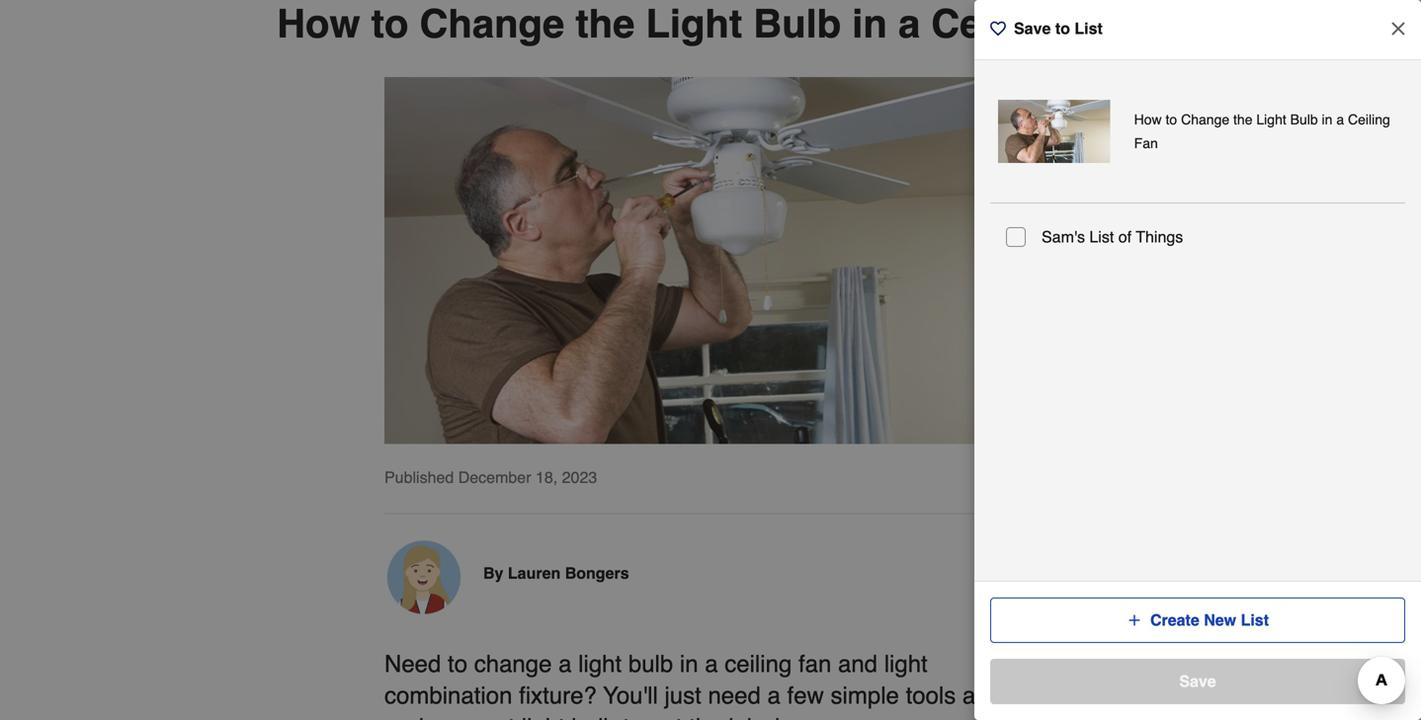 Task type: vqa. For each thing, say whether or not it's contained in the screenshot.
add to cart
no



Task type: describe. For each thing, give the bounding box(es) containing it.
fan inside how to change the light bulb in a ceiling fan
[[1135, 135, 1159, 151]]

list for save to list
[[1075, 19, 1103, 38]]

1 horizontal spatial change
[[1182, 112, 1230, 128]]

need
[[708, 683, 761, 710]]

create
[[1151, 612, 1200, 630]]

create new list
[[1151, 612, 1270, 630]]

combination
[[385, 683, 513, 710]]

lauren bongers image
[[385, 539, 464, 618]]

save for save
[[1180, 673, 1217, 691]]

0 vertical spatial bulb
[[629, 651, 674, 679]]

0 vertical spatial light
[[646, 1, 743, 46]]

0 vertical spatial the
[[576, 1, 635, 46]]

a man changing a lightbulb in a ceiling fan light. image
[[385, 77, 1037, 445]]

0 vertical spatial change
[[420, 1, 565, 46]]

simple
[[831, 683, 900, 710]]

you'll
[[603, 683, 658, 710]]

1 vertical spatial how to change the light bulb in a ceiling fan
[[1135, 112, 1391, 151]]

1 horizontal spatial ceiling
[[1349, 112, 1391, 128]]

the inside need to change a light bulb in a ceiling fan and light combination fixture? you'll just need a few simple tools and a replacement light bulb to get the job done.
[[689, 715, 722, 721]]

0 vertical spatial how to change the light bulb in a ceiling fan
[[277, 1, 1145, 46]]

0 vertical spatial in
[[853, 1, 888, 46]]

close image
[[1389, 19, 1409, 39]]

few
[[788, 683, 825, 710]]

lauren
[[508, 565, 561, 583]]

things
[[1137, 228, 1184, 246]]

light inside how to change the light bulb in a ceiling fan
[[1257, 112, 1287, 128]]

2 horizontal spatial light
[[885, 651, 928, 679]]

plus image
[[1127, 613, 1143, 629]]

need
[[385, 651, 441, 679]]

0 vertical spatial how
[[277, 1, 361, 46]]

create new list button
[[991, 598, 1406, 644]]

ceiling
[[725, 651, 792, 679]]

0 horizontal spatial bulb
[[754, 1, 842, 46]]

18,
[[536, 469, 558, 487]]

save to list
[[1015, 19, 1103, 38]]

done.
[[767, 715, 827, 721]]

just
[[665, 683, 702, 710]]

replacement
[[385, 715, 515, 721]]

2023
[[562, 469, 598, 487]]

1 horizontal spatial and
[[963, 683, 1003, 710]]



Task type: locate. For each thing, give the bounding box(es) containing it.
1 horizontal spatial save
[[1180, 673, 1217, 691]]

1 horizontal spatial bulb
[[629, 651, 674, 679]]

1 vertical spatial bulb
[[1291, 112, 1319, 128]]

fan
[[1075, 1, 1145, 46], [1135, 135, 1159, 151]]

in inside how to change the light bulb in a ceiling fan
[[1323, 112, 1333, 128]]

bulb up you'll
[[629, 651, 674, 679]]

2 vertical spatial in
[[680, 651, 699, 679]]

the inside how to change the light bulb in a ceiling fan
[[1234, 112, 1253, 128]]

0 horizontal spatial save
[[1015, 19, 1052, 38]]

2 horizontal spatial in
[[1323, 112, 1333, 128]]

by
[[484, 565, 504, 583]]

to
[[371, 1, 409, 46], [1056, 19, 1071, 38], [1166, 112, 1178, 128], [448, 651, 468, 679], [623, 715, 643, 721]]

save button
[[991, 660, 1406, 705]]

0 horizontal spatial the
[[576, 1, 635, 46]]

item image image
[[999, 100, 1111, 163]]

save for save to list
[[1015, 19, 1052, 38]]

0 vertical spatial save
[[1015, 19, 1052, 38]]

list
[[1075, 19, 1103, 38], [1090, 228, 1115, 246], [1242, 612, 1270, 630]]

1 vertical spatial bulb
[[572, 715, 617, 721]]

2 vertical spatial list
[[1242, 612, 1270, 630]]

heart outline image
[[991, 21, 1007, 37]]

0 horizontal spatial in
[[680, 651, 699, 679]]

1 horizontal spatial light
[[579, 651, 622, 679]]

bulb
[[754, 1, 842, 46], [1291, 112, 1319, 128]]

sam's
[[1042, 228, 1086, 246]]

1 vertical spatial the
[[1234, 112, 1253, 128]]

0 horizontal spatial and
[[839, 651, 878, 679]]

0 horizontal spatial how
[[277, 1, 361, 46]]

0 horizontal spatial bulb
[[572, 715, 617, 721]]

of
[[1119, 228, 1132, 246]]

list left of
[[1090, 228, 1115, 246]]

list right heart outline "icon"
[[1075, 19, 1103, 38]]

fixture?
[[519, 683, 597, 710]]

1 horizontal spatial light
[[1257, 112, 1287, 128]]

0 vertical spatial and
[[839, 651, 878, 679]]

1 vertical spatial list
[[1090, 228, 1115, 246]]

get
[[650, 715, 683, 721]]

how
[[277, 1, 361, 46], [1135, 112, 1163, 128]]

list inside button
[[1242, 612, 1270, 630]]

1 horizontal spatial in
[[853, 1, 888, 46]]

published
[[385, 469, 454, 487]]

0 vertical spatial list
[[1075, 19, 1103, 38]]

december
[[459, 469, 532, 487]]

need to change a light bulb in a ceiling fan and light combination fixture? you'll just need a few simple tools and a replacement light bulb to get the job done.
[[385, 651, 1022, 721]]

job
[[729, 715, 761, 721]]

light
[[579, 651, 622, 679], [885, 651, 928, 679], [522, 715, 565, 721]]

bongers
[[565, 565, 629, 583]]

1 vertical spatial light
[[1257, 112, 1287, 128]]

list right new
[[1242, 612, 1270, 630]]

and up simple on the bottom right of page
[[839, 651, 878, 679]]

ceiling
[[932, 1, 1064, 46], [1349, 112, 1391, 128]]

and right tools
[[963, 683, 1003, 710]]

new
[[1205, 612, 1237, 630]]

1 vertical spatial fan
[[1135, 135, 1159, 151]]

change
[[420, 1, 565, 46], [1182, 112, 1230, 128]]

1 vertical spatial save
[[1180, 673, 1217, 691]]

0 vertical spatial fan
[[1075, 1, 1145, 46]]

sam's list of things
[[1042, 228, 1184, 246]]

save right heart outline "icon"
[[1015, 19, 1052, 38]]

published december 18, 2023
[[385, 469, 598, 487]]

save
[[1015, 19, 1052, 38], [1180, 673, 1217, 691]]

bulb
[[629, 651, 674, 679], [572, 715, 617, 721]]

light up tools
[[885, 651, 928, 679]]

1 vertical spatial how
[[1135, 112, 1163, 128]]

1 vertical spatial and
[[963, 683, 1003, 710]]

0 vertical spatial bulb
[[754, 1, 842, 46]]

1 horizontal spatial how
[[1135, 112, 1163, 128]]

0 horizontal spatial change
[[420, 1, 565, 46]]

2 vertical spatial the
[[689, 715, 722, 721]]

in
[[853, 1, 888, 46], [1323, 112, 1333, 128], [680, 651, 699, 679]]

1 horizontal spatial the
[[689, 715, 722, 721]]

bulb down fixture?
[[572, 715, 617, 721]]

the
[[576, 1, 635, 46], [1234, 112, 1253, 128], [689, 715, 722, 721]]

light
[[646, 1, 743, 46], [1257, 112, 1287, 128]]

light down fixture?
[[522, 715, 565, 721]]

in inside need to change a light bulb in a ceiling fan and light combination fixture? you'll just need a few simple tools and a replacement light bulb to get the job done.
[[680, 651, 699, 679]]

save down the create new list button
[[1180, 673, 1217, 691]]

fan
[[799, 651, 832, 679]]

0 horizontal spatial light
[[646, 1, 743, 46]]

0 horizontal spatial light
[[522, 715, 565, 721]]

by lauren bongers
[[484, 565, 629, 583]]

save inside button
[[1180, 673, 1217, 691]]

light up you'll
[[579, 651, 622, 679]]

2 horizontal spatial the
[[1234, 112, 1253, 128]]

how to change the light bulb in a ceiling fan
[[277, 1, 1145, 46], [1135, 112, 1391, 151]]

a
[[899, 1, 921, 46], [1337, 112, 1345, 128], [559, 651, 572, 679], [705, 651, 718, 679], [768, 683, 781, 710], [1009, 683, 1022, 710]]

1 horizontal spatial bulb
[[1291, 112, 1319, 128]]

change
[[474, 651, 552, 679]]

1 vertical spatial in
[[1323, 112, 1333, 128]]

list for create new list
[[1242, 612, 1270, 630]]

0 vertical spatial ceiling
[[932, 1, 1064, 46]]

0 horizontal spatial ceiling
[[932, 1, 1064, 46]]

1 vertical spatial change
[[1182, 112, 1230, 128]]

1 vertical spatial ceiling
[[1349, 112, 1391, 128]]

and
[[839, 651, 878, 679], [963, 683, 1003, 710]]

tools
[[906, 683, 956, 710]]



